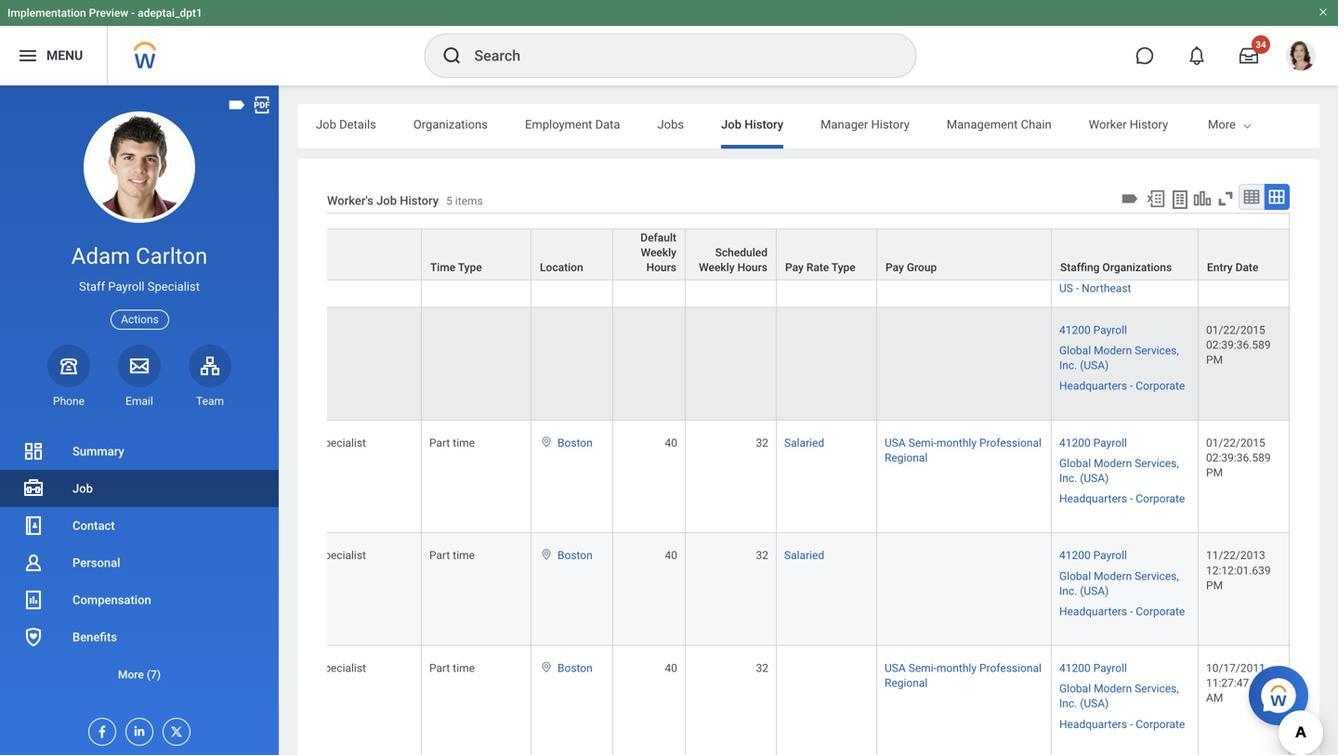 Task type: locate. For each thing, give the bounding box(es) containing it.
usa semi-monthly professional regional for 11:27:47.427
[[885, 662, 1042, 690]]

1 vertical spatial usa
[[885, 662, 906, 675]]

headquarters for 01/22/2015 02:39:36.589 pm's the boston link's global modern services, inc. (usa) link
[[1059, 493, 1127, 506]]

0 vertical spatial semi-
[[909, 437, 937, 450]]

1 horizontal spatial job history
[[721, 118, 783, 131]]

1 vertical spatial regional
[[885, 677, 928, 690]]

1 vertical spatial part
[[429, 549, 450, 562]]

2 semi- from the top
[[909, 662, 937, 675]]

modern for 01/22/2015 02:39:36.589 pm's the boston link's global modern services, inc. (usa) link 41200 payroll link
[[1094, 457, 1132, 470]]

cell
[[247, 210, 422, 308], [613, 210, 686, 308], [686, 210, 777, 308], [777, 210, 877, 308], [877, 210, 1052, 308], [247, 308, 422, 421], [422, 308, 532, 421], [532, 308, 613, 421], [613, 308, 686, 421], [686, 308, 777, 421], [777, 308, 877, 421], [877, 308, 1052, 421], [877, 534, 1052, 646], [777, 646, 877, 755]]

benefits
[[72, 630, 117, 644]]

phone adam carlton element
[[47, 394, 90, 409]]

41200 for the boston link associated with 10/17/2011 11:27:47.427 am
[[1059, 662, 1091, 675]]

1 vertical spatial part time element
[[429, 546, 475, 562]]

2 vertical spatial 40
[[665, 662, 677, 675]]

tag image
[[1120, 189, 1140, 209]]

40 for 01/22/2015 02:39:36.589 pm
[[665, 437, 677, 450]]

1 vertical spatial part time
[[429, 549, 475, 562]]

4 items selected list from the top
[[1059, 546, 1190, 634]]

1 vertical spatial 01/22/2015
[[1206, 437, 1265, 450]]

0 vertical spatial 01/22/2015 02:39:36.589 pm
[[1206, 324, 1274, 367]]

1 vertical spatial 40
[[665, 549, 677, 562]]

1 horizontal spatial more
[[1208, 118, 1236, 131]]

items selected list for 11/22/2013 12:12:01.639 pm's the boston link
[[1059, 546, 1190, 634]]

0 vertical spatial boston link
[[558, 433, 593, 450]]

0 vertical spatial time
[[453, 437, 475, 450]]

headquarters - corporate link for 01/22/2015 02:39:36.589 pm's the boston link's global modern services, inc. (usa) link 41200 payroll link
[[1059, 489, 1185, 506]]

weekly down default
[[641, 246, 676, 259]]

default
[[640, 231, 676, 244]]

0 vertical spatial part
[[429, 437, 450, 450]]

specialist inside navigation pane region
[[148, 280, 200, 294]]

job inside popup button
[[212, 215, 231, 228]]

1 vertical spatial usa semi-monthly professional regional link
[[885, 658, 1042, 690]]

0 vertical spatial location image
[[539, 436, 554, 449]]

title
[[304, 261, 326, 274]]

more left (7)
[[118, 669, 144, 682]]

1 vertical spatial professional
[[979, 662, 1042, 675]]

global modern services, inc. (usa) link for 11/22/2013 12:12:01.639 pm's the boston link
[[1059, 566, 1179, 598]]

0 vertical spatial organizations
[[413, 118, 488, 131]]

history up the business
[[234, 215, 269, 228]]

weekly inside default weekly hours
[[641, 246, 676, 259]]

toolbar
[[1117, 184, 1290, 213]]

3 32 from the top
[[756, 662, 768, 675]]

0 vertical spatial salaried
[[784, 437, 824, 450]]

inc.
[[1059, 261, 1077, 274], [1059, 359, 1077, 372], [1059, 472, 1077, 485], [1059, 585, 1077, 598], [1059, 698, 1077, 711]]

32
[[756, 437, 768, 450], [756, 549, 768, 562], [756, 662, 768, 675]]

01/22/2015
[[1206, 324, 1265, 337], [1206, 437, 1265, 450]]

row
[[0, 210, 1290, 308], [0, 214, 1290, 282], [0, 308, 1290, 421], [0, 421, 1290, 534], [0, 534, 1290, 646], [0, 646, 1290, 755]]

0 vertical spatial usa
[[885, 437, 906, 450]]

2 headquarters - corporate link from the top
[[1059, 489, 1185, 506]]

staff payroll specialist
[[79, 280, 200, 294], [255, 437, 366, 450], [255, 549, 366, 562], [255, 662, 366, 675]]

1 services, from the top
[[1135, 246, 1179, 259]]

2 part from the top
[[429, 549, 450, 562]]

summary
[[72, 445, 124, 459]]

1 boston link from the top
[[558, 433, 593, 450]]

1 32 from the top
[[756, 437, 768, 450]]

1 vertical spatial 02:39:36.589
[[1206, 451, 1271, 464]]

4 41200 from the top
[[1059, 549, 1091, 562]]

compensation image
[[22, 589, 45, 611]]

1 vertical spatial salaried
[[784, 549, 824, 562]]

1 usa semi-monthly professional regional from the top
[[885, 437, 1042, 464]]

us - northeast link
[[1059, 278, 1131, 295]]

headquarters - corporate for 41200 payroll link corresponding to 2nd global modern services, inc. (usa) link from the top of the page
[[1059, 380, 1185, 393]]

4 (usa) from the top
[[1080, 585, 1109, 598]]

1 vertical spatial monthly
[[937, 662, 977, 675]]

boston link
[[558, 433, 593, 450], [558, 546, 593, 562], [558, 658, 593, 675]]

2 time from the top
[[453, 549, 475, 562]]

0 vertical spatial 01/22/2015
[[1206, 324, 1265, 337]]

2 regional from the top
[[885, 677, 928, 690]]

pay left rate
[[785, 261, 804, 274]]

professional
[[979, 437, 1042, 450], [979, 662, 1042, 675]]

3 part from the top
[[429, 662, 450, 675]]

justify image
[[17, 45, 39, 67]]

pm up 11/22/2013
[[1206, 466, 1223, 479]]

1 vertical spatial boston link
[[558, 546, 593, 562]]

0 horizontal spatial type
[[458, 261, 482, 274]]

global for 01/22/2015 02:39:36.589 pm's the boston link's global modern services, inc. (usa) link
[[1059, 457, 1091, 470]]

2 headquarters from the top
[[1059, 493, 1127, 506]]

part time element for 10/17/2011
[[429, 658, 475, 675]]

41200 payroll link for 2nd global modern services, inc. (usa) link from the top of the page
[[1059, 320, 1127, 337]]

tab list containing job details
[[297, 104, 1338, 149]]

0 vertical spatial regional
[[885, 451, 928, 464]]

hours down default
[[646, 261, 676, 274]]

2 vertical spatial part
[[429, 662, 450, 675]]

global modern services, inc. (usa) link
[[1059, 243, 1179, 274], [1059, 341, 1179, 372], [1059, 453, 1179, 485], [1059, 566, 1179, 598], [1059, 679, 1179, 711]]

2 vertical spatial part time element
[[429, 658, 475, 675]]

1 hours from the left
[[646, 261, 676, 274]]

0 vertical spatial 02:39:36.589
[[1206, 339, 1271, 352]]

part time for 11/22/2013 12:12:01.639 pm
[[429, 549, 475, 562]]

1 pm from the top
[[1206, 256, 1223, 269]]

5 global from the top
[[1059, 683, 1091, 696]]

part time for 01/22/2015 02:39:36.589 pm
[[429, 437, 475, 450]]

personal link
[[0, 545, 279, 582]]

0 vertical spatial salaried link
[[784, 433, 824, 450]]

headquarters
[[1059, 380, 1127, 393], [1059, 493, 1127, 506], [1059, 605, 1127, 618], [1059, 718, 1127, 731]]

inc. for global modern services, inc. (usa) link corresponding to 11/22/2013 12:12:01.639 pm's the boston link
[[1059, 585, 1077, 598]]

1 part time element from the top
[[429, 433, 475, 450]]

5 global modern services, inc. (usa) link from the top
[[1059, 679, 1179, 711]]

3 part time from the top
[[429, 662, 475, 675]]

2 usa semi-monthly professional regional from the top
[[885, 662, 1042, 690]]

headquarters - corporate for 01/22/2015 02:39:36.589 pm's the boston link's global modern services, inc. (usa) link 41200 payroll link
[[1059, 493, 1185, 506]]

boston for 11/22/2013 12:12:01.639 pm
[[558, 549, 593, 562]]

tab list
[[297, 104, 1338, 149]]

0 vertical spatial part time element
[[429, 433, 475, 450]]

1 vertical spatial boston
[[558, 549, 593, 562]]

4 inc. from the top
[[1059, 585, 1077, 598]]

2 vertical spatial part time
[[429, 662, 475, 675]]

hours inside default weekly hours
[[646, 261, 676, 274]]

modern for 41200 payroll link corresponding to the boston link associated with 10/17/2011 11:27:47.427 am global modern services, inc. (usa) link
[[1094, 683, 1132, 696]]

usa for 10/17/2011 11:27:47.427 am
[[885, 662, 906, 675]]

3 services, from the top
[[1135, 457, 1179, 470]]

part for 01/22/2015 02:39:36.589 pm
[[429, 437, 450, 450]]

0 horizontal spatial job history
[[212, 215, 269, 228]]

location image
[[539, 436, 554, 449], [539, 661, 554, 674]]

2 usa from the top
[[885, 662, 906, 675]]

pay rate type
[[785, 261, 856, 274]]

4 headquarters from the top
[[1059, 718, 1127, 731]]

salaried for 11/22/2013 12:12:01.639 pm
[[784, 549, 824, 562]]

usa
[[885, 437, 906, 450], [885, 662, 906, 675]]

more inside dropdown button
[[118, 669, 144, 682]]

job history inside popup button
[[212, 215, 269, 228]]

2 32 from the top
[[756, 549, 768, 562]]

time for 01/22/2015
[[453, 437, 475, 450]]

1 vertical spatial 32
[[756, 549, 768, 562]]

weekly down the scheduled at the top
[[699, 261, 735, 274]]

3 boston from the top
[[558, 662, 593, 675]]

5 services, from the top
[[1135, 683, 1179, 696]]

organizations down search image
[[413, 118, 488, 131]]

type inside pay rate type popup button
[[832, 261, 856, 274]]

headquarters for 2nd global modern services, inc. (usa) link from the top of the page
[[1059, 380, 1127, 393]]

part time
[[429, 437, 475, 450], [429, 549, 475, 562], [429, 662, 475, 675]]

part time element for 11/22/2013
[[429, 546, 475, 562]]

3 part time element from the top
[[429, 658, 475, 675]]

1 usa from the top
[[885, 437, 906, 450]]

menu banner
[[0, 0, 1338, 85]]

salaried link for 11/22/2013 12:12:01.639 pm
[[784, 546, 824, 562]]

staffing organizations
[[1060, 261, 1172, 274]]

1 vertical spatial weekly
[[699, 261, 735, 274]]

usa semi-monthly professional regional link for 10/17/2011
[[885, 658, 1042, 690]]

1 type from the left
[[458, 261, 482, 274]]

mail image
[[128, 355, 151, 377]]

41200 payroll link for 1st global modern services, inc. (usa) link
[[1059, 222, 1127, 239]]

- inside menu banner
[[131, 7, 135, 20]]

compensation link
[[0, 582, 279, 619]]

history right worker
[[1130, 118, 1168, 131]]

1 horizontal spatial pay
[[886, 261, 904, 274]]

1 salaried link from the top
[[784, 433, 824, 450]]

payroll
[[1093, 226, 1127, 239], [108, 280, 145, 294], [1093, 324, 1127, 337], [281, 437, 315, 450], [1093, 437, 1127, 450], [281, 549, 315, 562], [1093, 549, 1127, 562], [281, 662, 315, 675], [1093, 662, 1127, 675]]

0 vertical spatial 32
[[756, 437, 768, 450]]

job history up the business
[[212, 215, 269, 228]]

2 modern from the top
[[1094, 344, 1132, 357]]

contact image
[[22, 515, 45, 537]]

41200 payroll
[[1059, 226, 1127, 239], [1059, 324, 1127, 337], [1059, 437, 1127, 450], [1059, 549, 1127, 562], [1059, 662, 1127, 675]]

3 modern from the top
[[1094, 457, 1132, 470]]

0 vertical spatial professional
[[979, 437, 1042, 450]]

2 usa semi-monthly professional regional link from the top
[[885, 658, 1042, 690]]

global modern services, inc. (usa) link for the boston link associated with 10/17/2011 11:27:47.427 am
[[1059, 679, 1179, 711]]

2 services, from the top
[[1135, 344, 1179, 357]]

2 items selected list from the top
[[1059, 320, 1190, 409]]

salaried link
[[784, 433, 824, 450], [784, 546, 824, 562]]

hours inside 'scheduled weekly hours'
[[737, 261, 768, 274]]

4 global from the top
[[1059, 570, 1091, 583]]

salaried
[[784, 437, 824, 450], [784, 549, 824, 562]]

1 inc. from the top
[[1059, 261, 1077, 274]]

type right time
[[458, 261, 482, 274]]

pay left the group
[[886, 261, 904, 274]]

notifications large image
[[1188, 46, 1206, 65]]

boston link for 01/22/2015 02:39:36.589 pm
[[558, 433, 593, 450]]

services, for 01/22/2015 02:39:36.589 pm's the boston link's global modern services, inc. (usa) link
[[1135, 457, 1179, 470]]

1 headquarters - corporate from the top
[[1059, 380, 1185, 393]]

job history right jobs
[[721, 118, 783, 131]]

time
[[453, 437, 475, 450], [453, 549, 475, 562], [453, 662, 475, 675]]

1 regional from the top
[[885, 451, 928, 464]]

summary image
[[22, 440, 45, 463]]

2 vertical spatial boston
[[558, 662, 593, 675]]

specialist
[[148, 280, 200, 294], [318, 437, 366, 450], [318, 549, 366, 562], [318, 662, 366, 675]]

1 horizontal spatial organizations
[[1102, 261, 1172, 274]]

2 part time from the top
[[429, 549, 475, 562]]

pm for 01/22/2015 02:39:36.589 pm's the boston link's global modern services, inc. (usa) link
[[1206, 466, 1223, 479]]

modern
[[1094, 246, 1132, 259], [1094, 344, 1132, 357], [1094, 457, 1132, 470], [1094, 570, 1132, 583], [1094, 683, 1132, 696]]

5 41200 payroll from the top
[[1059, 662, 1127, 675]]

0 vertical spatial more
[[1208, 118, 1236, 131]]

32 for 01/22/2015 02:39:36.589 pm
[[756, 437, 768, 450]]

boston
[[558, 437, 593, 450], [558, 549, 593, 562], [558, 662, 593, 675]]

history inside popup button
[[234, 215, 269, 228]]

5 items selected list from the top
[[1059, 658, 1190, 747]]

headquarters - corporate link for global modern services, inc. (usa) link corresponding to 11/22/2013 12:12:01.639 pm's the boston link 41200 payroll link
[[1059, 602, 1185, 618]]

5 41200 payroll link from the top
[[1059, 658, 1127, 675]]

1 vertical spatial job history
[[212, 215, 269, 228]]

1 pay from the left
[[785, 261, 804, 274]]

headquarters - corporate for 41200 payroll link corresponding to the boston link associated with 10/17/2011 11:27:47.427 am global modern services, inc. (usa) link
[[1059, 718, 1185, 731]]

worker's job history 5 items
[[327, 194, 483, 208]]

modern for 41200 payroll link for 1st global modern services, inc. (usa) link
[[1094, 246, 1132, 259]]

pm inside 11/22/2013 12:12:01.639 pm
[[1206, 579, 1223, 592]]

0 vertical spatial usa semi-monthly professional regional
[[885, 437, 1042, 464]]

0 horizontal spatial more
[[118, 669, 144, 682]]

10/17/2011
[[1206, 662, 1265, 675]]

worker's
[[327, 194, 373, 208]]

2 monthly from the top
[[937, 662, 977, 675]]

0 vertical spatial weekly
[[641, 246, 676, 259]]

more
[[1208, 118, 1236, 131], [118, 669, 144, 682]]

41200 payroll link for 01/22/2015 02:39:36.589 pm's the boston link's global modern services, inc. (usa) link
[[1059, 433, 1127, 450]]

0 horizontal spatial organizations
[[413, 118, 488, 131]]

export to worksheets image
[[1169, 189, 1191, 211]]

regional for 11:27:47.427
[[885, 677, 928, 690]]

1 vertical spatial salaried link
[[784, 546, 824, 562]]

1 41200 payroll link from the top
[[1059, 222, 1127, 239]]

5 inc. from the top
[[1059, 698, 1077, 711]]

41200 for 11/22/2013 12:12:01.639 pm's the boston link
[[1059, 549, 1091, 562]]

headquarters - corporate
[[1059, 380, 1185, 393], [1059, 493, 1185, 506], [1059, 605, 1185, 618], [1059, 718, 1185, 731]]

1 vertical spatial usa semi-monthly professional regional
[[885, 662, 1042, 690]]

employment
[[525, 118, 592, 131]]

job
[[316, 118, 336, 131], [721, 118, 742, 131], [376, 194, 397, 208], [212, 215, 231, 228], [72, 482, 93, 496]]

more down 34 button
[[1208, 118, 1236, 131]]

1 modern from the top
[[1094, 246, 1132, 259]]

2 corporate from the top
[[1136, 493, 1185, 506]]

2 vertical spatial 32
[[756, 662, 768, 675]]

1 02:39:36.589 from the top
[[1206, 339, 1271, 352]]

1 vertical spatial organizations
[[1102, 261, 1172, 274]]

2 inc. from the top
[[1059, 359, 1077, 372]]

pm down entry
[[1206, 354, 1223, 367]]

salaried link for 01/22/2015 02:39:36.589 pm
[[784, 433, 824, 450]]

pay
[[785, 261, 804, 274], [886, 261, 904, 274]]

0 vertical spatial job history
[[721, 118, 783, 131]]

2 location image from the top
[[539, 661, 554, 674]]

global modern services, inc. (usa)
[[1059, 246, 1179, 274], [1059, 344, 1179, 372], [1059, 457, 1179, 485], [1059, 570, 1179, 598], [1059, 683, 1179, 711]]

items
[[455, 195, 483, 208]]

0 vertical spatial monthly
[[937, 437, 977, 450]]

items selected list
[[1059, 222, 1190, 296], [1059, 320, 1190, 409], [1059, 433, 1190, 521], [1059, 546, 1190, 634], [1059, 658, 1190, 747]]

personal image
[[22, 552, 45, 574]]

1 vertical spatial more
[[118, 669, 144, 682]]

usa for 01/22/2015 02:39:36.589 pm
[[885, 437, 906, 450]]

pm down "12:12:01.639"
[[1206, 579, 1223, 592]]

search image
[[441, 45, 463, 67]]

1 semi- from the top
[[909, 437, 937, 450]]

1 horizontal spatial hours
[[737, 261, 768, 274]]

1 horizontal spatial weekly
[[699, 261, 735, 274]]

3 41200 from the top
[[1059, 437, 1091, 450]]

usa semi-monthly professional regional
[[885, 437, 1042, 464], [885, 662, 1042, 690]]

3 global modern services, inc. (usa) link from the top
[[1059, 453, 1179, 485]]

2 vertical spatial boston link
[[558, 658, 593, 675]]

list
[[0, 433, 279, 693]]

1 part from the top
[[429, 437, 450, 450]]

41200 payroll link
[[1059, 222, 1127, 239], [1059, 320, 1127, 337], [1059, 433, 1127, 450], [1059, 546, 1127, 562], [1059, 658, 1127, 675]]

corporate for global modern services, inc. (usa) link corresponding to 11/22/2013 12:12:01.639 pm's the boston link
[[1136, 605, 1185, 618]]

1 vertical spatial time
[[453, 549, 475, 562]]

facebook image
[[89, 719, 110, 740]]

location image
[[539, 548, 554, 561]]

2 row from the top
[[0, 214, 1290, 282]]

2 01/22/2015 from the top
[[1206, 437, 1265, 450]]

1 41200 payroll from the top
[[1059, 226, 1127, 239]]

2 41200 payroll link from the top
[[1059, 320, 1127, 337]]

1 time from the top
[[453, 437, 475, 450]]

3 41200 payroll link from the top
[[1059, 433, 1127, 450]]

3 boston link from the top
[[558, 658, 593, 675]]

tag image
[[227, 95, 247, 115]]

2 vertical spatial time
[[453, 662, 475, 675]]

(usa) for 01/22/2015 02:39:36.589 pm's the boston link
[[1080, 472, 1109, 485]]

staff payroll specialist inside navigation pane region
[[79, 280, 200, 294]]

(usa)
[[1080, 261, 1109, 274], [1080, 359, 1109, 372], [1080, 472, 1109, 485], [1080, 585, 1109, 598], [1080, 698, 1109, 711]]

type right rate
[[832, 261, 856, 274]]

3 41200 payroll from the top
[[1059, 437, 1127, 450]]

(7)
[[147, 669, 161, 682]]

job details
[[316, 118, 376, 131]]

preview
[[89, 7, 128, 20]]

3 headquarters from the top
[[1059, 605, 1127, 618]]

semi- for 01/22/2015 02:39:36.589 pm
[[909, 437, 937, 450]]

3 headquarters - corporate from the top
[[1059, 605, 1185, 618]]

0 vertical spatial part time
[[429, 437, 475, 450]]

headquarters for global modern services, inc. (usa) link corresponding to 11/22/2013 12:12:01.639 pm's the boston link
[[1059, 605, 1127, 618]]

staff
[[79, 280, 105, 294], [255, 437, 279, 450], [255, 549, 279, 562], [255, 662, 279, 675]]

2 40 from the top
[[665, 549, 677, 562]]

1 horizontal spatial type
[[832, 261, 856, 274]]

0 horizontal spatial pay
[[785, 261, 804, 274]]

0 vertical spatial 40
[[665, 437, 677, 450]]

staff for 11/22/2013 12:12:01.639 pm
[[255, 549, 279, 562]]

history
[[745, 118, 783, 131], [871, 118, 910, 131], [1130, 118, 1168, 131], [400, 194, 439, 208], [234, 215, 269, 228]]

0 vertical spatial boston
[[558, 437, 593, 450]]

inc. for 01/22/2015 02:39:36.589 pm's the boston link's global modern services, inc. (usa) link
[[1059, 472, 1077, 485]]

3 inc. from the top
[[1059, 472, 1077, 485]]

type
[[458, 261, 482, 274], [832, 261, 856, 274]]

us
[[1059, 282, 1073, 295]]

global for the boston link associated with 10/17/2011 11:27:47.427 am global modern services, inc. (usa) link
[[1059, 683, 1091, 696]]

3 pm from the top
[[1206, 466, 1223, 479]]

team link
[[189, 345, 231, 409]]

0 vertical spatial usa semi-monthly professional regional link
[[885, 433, 1042, 464]]

inc. for 2nd global modern services, inc. (usa) link from the top of the page
[[1059, 359, 1077, 372]]

view printable version (pdf) image
[[252, 95, 272, 115]]

0 horizontal spatial hours
[[646, 261, 676, 274]]

1 corporate from the top
[[1136, 380, 1185, 393]]

pm down '03:32:50.138'
[[1206, 256, 1223, 269]]

pm for global modern services, inc. (usa) link corresponding to 11/22/2013 12:12:01.639 pm's the boston link
[[1206, 579, 1223, 592]]

1 40 from the top
[[665, 437, 677, 450]]

hours down the scheduled at the top
[[737, 261, 768, 274]]

1 global modern services, inc. (usa) from the top
[[1059, 246, 1179, 274]]

08/05/2015
[[1206, 226, 1265, 239]]

expand table image
[[1267, 188, 1286, 206]]

semi-
[[909, 437, 937, 450], [909, 662, 937, 675]]

northeast
[[1082, 282, 1131, 295]]

0 horizontal spatial weekly
[[641, 246, 676, 259]]

organizations up northeast
[[1102, 261, 1172, 274]]

type inside time type popup button
[[458, 261, 482, 274]]

part time element
[[429, 433, 475, 450], [429, 546, 475, 562], [429, 658, 475, 675]]

pm inside 08/05/2015 03:32:50.138 pm
[[1206, 256, 1223, 269]]

modern for global modern services, inc. (usa) link corresponding to 11/22/2013 12:12:01.639 pm's the boston link 41200 payroll link
[[1094, 570, 1132, 583]]

3 headquarters - corporate link from the top
[[1059, 602, 1185, 618]]

4 headquarters - corporate link from the top
[[1059, 714, 1185, 731]]

specialist for 11/22/2013 12:12:01.639 pm
[[318, 549, 366, 562]]

salaried for 01/22/2015 02:39:36.589 pm
[[784, 437, 824, 450]]

job image
[[22, 478, 45, 500]]

1 headquarters from the top
[[1059, 380, 1127, 393]]

2 02:39:36.589 from the top
[[1206, 451, 1271, 464]]

contact
[[72, 519, 115, 533]]

2 global from the top
[[1059, 344, 1091, 357]]

4 services, from the top
[[1135, 570, 1179, 583]]

1 vertical spatial semi-
[[909, 662, 937, 675]]

1 usa semi-monthly professional regional link from the top
[[885, 433, 1042, 464]]

email
[[126, 395, 153, 408]]

weekly inside 'scheduled weekly hours'
[[699, 261, 735, 274]]

1 location image from the top
[[539, 436, 554, 449]]

4 41200 payroll link from the top
[[1059, 546, 1127, 562]]

01/22/2015 for items selected list related to 01/22/2015 02:39:36.589 pm's the boston link
[[1206, 437, 1265, 450]]

4 pm from the top
[[1206, 579, 1223, 592]]

profile logan mcneil image
[[1286, 41, 1316, 74]]

32 for 10/17/2011 11:27:47.427 am
[[756, 662, 768, 675]]

worker history
[[1089, 118, 1168, 131]]

1 vertical spatial location image
[[539, 661, 554, 674]]

2 part time element from the top
[[429, 546, 475, 562]]

3 row from the top
[[0, 308, 1290, 421]]

1 vertical spatial 01/22/2015 02:39:36.589 pm
[[1206, 437, 1274, 479]]

headquarters - corporate for global modern services, inc. (usa) link corresponding to 11/22/2013 12:12:01.639 pm's the boston link 41200 payroll link
[[1059, 605, 1185, 618]]



Task type: vqa. For each thing, say whether or not it's contained in the screenshot.
4th Headquarters
yes



Task type: describe. For each thing, give the bounding box(es) containing it.
2 41200 payroll from the top
[[1059, 324, 1127, 337]]

rate
[[806, 261, 829, 274]]

34
[[1256, 39, 1266, 50]]

pay group
[[886, 261, 937, 274]]

location image for 01/22/2015
[[539, 436, 554, 449]]

1 (usa) from the top
[[1080, 261, 1109, 274]]

specialist for 10/17/2011 11:27:47.427 am
[[318, 662, 366, 675]]

hours for default weekly hours
[[646, 261, 676, 274]]

(usa) for 11/22/2013 12:12:01.639 pm's the boston link
[[1080, 585, 1109, 598]]

time
[[430, 261, 456, 274]]

additiona
[[1289, 118, 1338, 131]]

default weekly hours button
[[613, 230, 685, 280]]

part for 10/17/2011 11:27:47.427 am
[[429, 662, 450, 675]]

(usa) for the boston link associated with 10/17/2011 11:27:47.427 am
[[1080, 698, 1109, 711]]

entry date button
[[1199, 230, 1289, 280]]

professional for 10/17/2011 11:27:47.427 am
[[979, 662, 1042, 675]]

table image
[[1242, 188, 1261, 206]]

1 items selected list from the top
[[1059, 222, 1190, 296]]

time for 10/17/2011
[[453, 662, 475, 675]]

monthly for 10/17/2011 11:27:47.427 am
[[937, 662, 977, 675]]

email button
[[118, 345, 161, 409]]

time type
[[430, 261, 482, 274]]

boston link for 11/22/2013 12:12:01.639 pm
[[558, 546, 593, 562]]

phone
[[53, 395, 85, 408]]

boston for 01/22/2015 02:39:36.589 pm
[[558, 437, 593, 450]]

contact link
[[0, 507, 279, 545]]

navigation pane region
[[0, 85, 279, 755]]

x image
[[164, 719, 184, 740]]

5
[[446, 195, 452, 208]]

job history inside tab list
[[721, 118, 783, 131]]

2 41200 from the top
[[1059, 324, 1091, 337]]

worker
[[1089, 118, 1127, 131]]

time type button
[[422, 230, 531, 280]]

details
[[339, 118, 376, 131]]

staff for 10/17/2011 11:27:47.427 am
[[255, 662, 279, 675]]

business title
[[256, 261, 326, 274]]

am
[[1206, 692, 1223, 705]]

2 global modern services, inc. (usa) link from the top
[[1059, 341, 1179, 372]]

entry
[[1207, 261, 1233, 274]]

business
[[256, 261, 301, 274]]

34 button
[[1228, 35, 1270, 76]]

time for 11/22/2013
[[453, 549, 475, 562]]

1 row from the top
[[0, 210, 1290, 308]]

default weekly hours
[[640, 231, 676, 274]]

linkedin image
[[126, 719, 147, 739]]

summary link
[[0, 433, 279, 470]]

scheduled weekly hours button
[[686, 230, 776, 280]]

global for 2nd global modern services, inc. (usa) link from the top of the page
[[1059, 344, 1091, 357]]

pm for 1st global modern services, inc. (usa) link
[[1206, 256, 1223, 269]]

usa semi-monthly professional regional for 02:39:36.589
[[885, 437, 1042, 464]]

scheduled
[[715, 246, 768, 259]]

40 for 10/17/2011 11:27:47.427 am
[[665, 662, 677, 675]]

global for 1st global modern services, inc. (usa) link
[[1059, 246, 1091, 259]]

2 01/22/2015 02:39:36.589 pm from the top
[[1206, 437, 1274, 479]]

staffing organizations button
[[1052, 230, 1198, 280]]

pay for pay group
[[886, 261, 904, 274]]

monthly for 01/22/2015 02:39:36.589 pm
[[937, 437, 977, 450]]

more (7) button
[[0, 664, 279, 686]]

1 global modern services, inc. (usa) link from the top
[[1059, 243, 1179, 274]]

manager
[[821, 118, 868, 131]]

semi- for 10/17/2011 11:27:47.427 am
[[909, 662, 937, 675]]

items selected list for 01/22/2015 02:39:36.589 pm's the boston link
[[1059, 433, 1190, 521]]

more (7)
[[118, 669, 161, 682]]

boston for 10/17/2011 11:27:47.427 am
[[558, 662, 593, 675]]

services, for 2nd global modern services, inc. (usa) link from the top of the page
[[1135, 344, 1179, 357]]

benefits image
[[22, 626, 45, 649]]

history right manager
[[871, 118, 910, 131]]

employment data
[[525, 118, 620, 131]]

organizations inside tab list
[[413, 118, 488, 131]]

inc. for 1st global modern services, inc. (usa) link
[[1059, 261, 1077, 274]]

staff inside navigation pane region
[[79, 280, 105, 294]]

part for 11/22/2013 12:12:01.639 pm
[[429, 549, 450, 562]]

headquarters for the boston link associated with 10/17/2011 11:27:47.427 am global modern services, inc. (usa) link
[[1059, 718, 1127, 731]]

more (7) button
[[0, 656, 279, 693]]

carlton
[[136, 243, 207, 269]]

08/05/2015 03:32:50.138 pm
[[1206, 226, 1274, 269]]

items selected list for the boston link associated with 10/17/2011 11:27:47.427 am
[[1059, 658, 1190, 747]]

history left manager
[[745, 118, 783, 131]]

fullscreen image
[[1215, 189, 1236, 209]]

data
[[595, 118, 620, 131]]

5 global modern services, inc. (usa) from the top
[[1059, 683, 1179, 711]]

timeline
[[1205, 118, 1251, 131]]

40 for 11/22/2013 12:12:01.639 pm
[[665, 549, 677, 562]]

location image for 10/17/2011
[[539, 661, 554, 674]]

job link
[[0, 470, 279, 507]]

inbox large image
[[1240, 46, 1258, 65]]

01/22/2015 for 4th items selected list from the bottom of the page
[[1206, 324, 1265, 337]]

implementation preview -   adeptai_dpt1
[[7, 7, 202, 20]]

specialist for 01/22/2015 02:39:36.589 pm
[[318, 437, 366, 450]]

payroll inside navigation pane region
[[108, 280, 145, 294]]

email adam carlton element
[[118, 394, 161, 409]]

41200 payroll link for the boston link associated with 10/17/2011 11:27:47.427 am global modern services, inc. (usa) link
[[1059, 658, 1127, 675]]

4 row from the top
[[0, 421, 1290, 534]]

chain
[[1021, 118, 1052, 131]]

compensation
[[72, 593, 151, 607]]

management chain
[[947, 118, 1052, 131]]

11/22/2013
[[1206, 549, 1265, 562]]

view worker - expand/collapse chart image
[[1192, 189, 1213, 209]]

menu
[[46, 48, 83, 63]]

us - northeast
[[1059, 282, 1131, 295]]

1 01/22/2015 02:39:36.589 pm from the top
[[1206, 324, 1274, 367]]

view team image
[[199, 355, 221, 377]]

02:39:36.589 for items selected list related to 01/22/2015 02:39:36.589 pm's the boston link
[[1206, 451, 1271, 464]]

41200 payroll link for global modern services, inc. (usa) link corresponding to 11/22/2013 12:12:01.639 pm's the boston link
[[1059, 546, 1127, 562]]

12:12:01.639
[[1206, 564, 1271, 577]]

actions button
[[111, 310, 169, 330]]

modern for 41200 payroll link corresponding to 2nd global modern services, inc. (usa) link from the top of the page
[[1094, 344, 1132, 357]]

scheduled weekly hours
[[699, 246, 768, 274]]

41200 for 01/22/2015 02:39:36.589 pm's the boston link
[[1059, 437, 1091, 450]]

export to excel image
[[1146, 189, 1166, 209]]

more for more (7)
[[118, 669, 144, 682]]

6 row from the top
[[0, 646, 1290, 755]]

benefits link
[[0, 619, 279, 656]]

corporate for 2nd global modern services, inc. (usa) link from the top of the page
[[1136, 380, 1185, 393]]

staff payroll specialist for 01/22/2015 02:39:36.589 pm
[[255, 437, 366, 450]]

menu button
[[0, 26, 107, 85]]

management
[[947, 118, 1018, 131]]

group
[[907, 261, 937, 274]]

date
[[1236, 261, 1259, 274]]

staff payroll specialist for 11/22/2013 12:12:01.639 pm
[[255, 549, 366, 562]]

adam
[[71, 243, 130, 269]]

phone button
[[47, 345, 90, 409]]

services, for the boston link associated with 10/17/2011 11:27:47.427 am global modern services, inc. (usa) link
[[1135, 683, 1179, 696]]

team adam carlton element
[[189, 394, 231, 409]]

Search Workday  search field
[[474, 35, 878, 76]]

implementation
[[7, 7, 86, 20]]

organizations inside popup button
[[1102, 261, 1172, 274]]

hours for scheduled weekly hours
[[737, 261, 768, 274]]

location
[[540, 261, 583, 274]]

close environment banner image
[[1318, 7, 1329, 18]]

1 41200 from the top
[[1059, 226, 1091, 239]]

4 global modern services, inc. (usa) from the top
[[1059, 570, 1179, 598]]

business title button
[[247, 230, 421, 280]]

usa semi-monthly professional regional link for 01/22/2015
[[885, 433, 1042, 464]]

adeptai_dpt1
[[138, 7, 202, 20]]

pm for 2nd global modern services, inc. (usa) link from the top of the page
[[1206, 354, 1223, 367]]

boston link for 10/17/2011 11:27:47.427 am
[[558, 658, 593, 675]]

weekly for scheduled
[[699, 261, 735, 274]]

regional for 02:39:36.589
[[885, 451, 928, 464]]

32 for 11/22/2013 12:12:01.639 pm
[[756, 549, 768, 562]]

job history button
[[0, 214, 1289, 229]]

11/22/2013 12:12:01.639 pm
[[1206, 549, 1274, 592]]

services, for 1st global modern services, inc. (usa) link
[[1135, 246, 1179, 259]]

jobs
[[657, 118, 684, 131]]

professional for 01/22/2015 02:39:36.589 pm
[[979, 437, 1042, 450]]

inc. for the boston link associated with 10/17/2011 11:27:47.427 am global modern services, inc. (usa) link
[[1059, 698, 1077, 711]]

phone image
[[56, 355, 82, 377]]

actions
[[121, 313, 159, 326]]

3 global modern services, inc. (usa) from the top
[[1059, 457, 1179, 485]]

10/17/2011 11:27:47.427 am
[[1206, 662, 1274, 705]]

services, for global modern services, inc. (usa) link corresponding to 11/22/2013 12:12:01.639 pm's the boston link
[[1135, 570, 1179, 583]]

history left 5
[[400, 194, 439, 208]]

more for more
[[1208, 118, 1236, 131]]

staff payroll specialist for 10/17/2011 11:27:47.427 am
[[255, 662, 366, 675]]

list containing summary
[[0, 433, 279, 693]]

02:39:36.589 for 4th items selected list from the bottom of the page
[[1206, 339, 1271, 352]]

staffing
[[1060, 261, 1100, 274]]

part time element for 01/22/2015
[[429, 433, 475, 450]]

2 global modern services, inc. (usa) from the top
[[1059, 344, 1179, 372]]

corporate for the boston link associated with 10/17/2011 11:27:47.427 am global modern services, inc. (usa) link
[[1136, 718, 1185, 731]]

manager history
[[821, 118, 910, 131]]

adam carlton
[[71, 243, 207, 269]]

global for global modern services, inc. (usa) link corresponding to 11/22/2013 12:12:01.639 pm's the boston link
[[1059, 570, 1091, 583]]

team
[[196, 395, 224, 408]]

4 41200 payroll from the top
[[1059, 549, 1127, 562]]

job inside list
[[72, 482, 93, 496]]

5 row from the top
[[0, 534, 1290, 646]]

2 (usa) from the top
[[1080, 359, 1109, 372]]

pay rate type button
[[777, 230, 876, 280]]

location button
[[532, 230, 612, 280]]

03:32:50.138
[[1206, 241, 1271, 254]]

pay for pay rate type
[[785, 261, 804, 274]]

corporate for 01/22/2015 02:39:36.589 pm's the boston link's global modern services, inc. (usa) link
[[1136, 493, 1185, 506]]

pay group button
[[877, 230, 1051, 280]]

entry date
[[1207, 261, 1259, 274]]

personal
[[72, 556, 120, 570]]

row containing default weekly hours
[[0, 214, 1290, 282]]

11:27:47.427
[[1206, 677, 1271, 690]]



